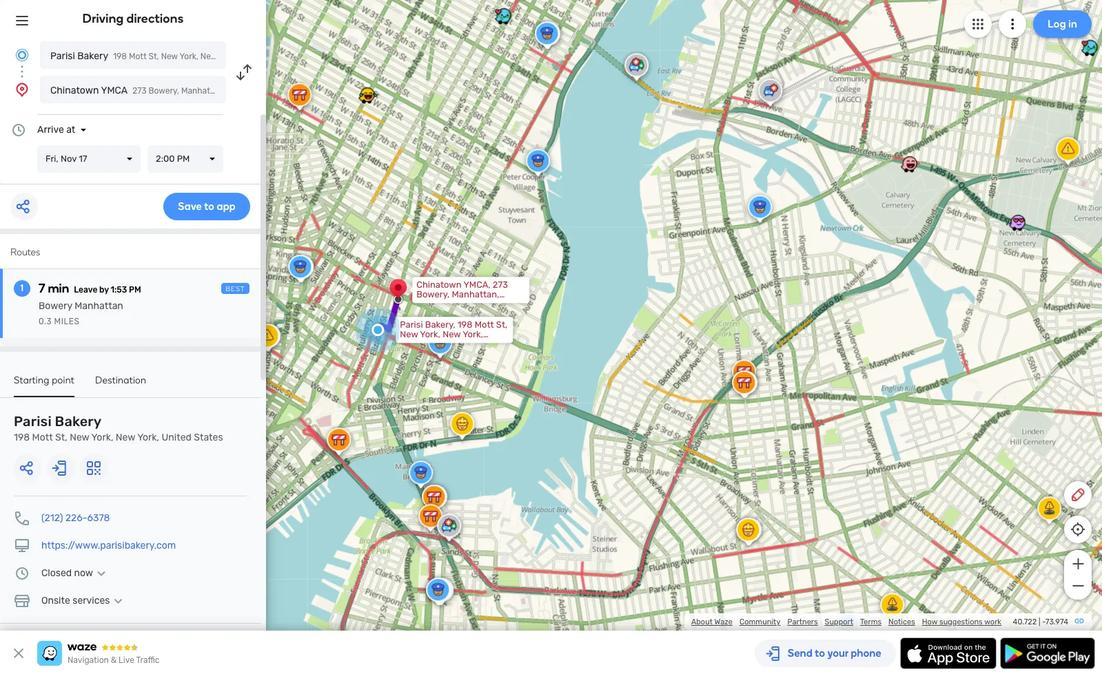 Task type: locate. For each thing, give the bounding box(es) containing it.
0 vertical spatial parisi
[[50, 50, 75, 62]]

driving
[[82, 11, 124, 26]]

parisi
[[50, 50, 75, 62], [400, 320, 423, 330], [14, 414, 52, 430]]

manhattan, for ymca,
[[452, 290, 499, 300]]

2 horizontal spatial mott
[[475, 320, 494, 330]]

st, up chinatown ymca 273 bowery, manhattan, united states
[[149, 52, 159, 61]]

2 horizontal spatial 198
[[458, 320, 472, 330]]

starting point button
[[14, 375, 74, 398]]

leave
[[74, 285, 97, 295]]

parisi bakery 198 mott st, new york, new york, united states
[[50, 50, 292, 62], [14, 414, 223, 444]]

6378
[[87, 513, 110, 524]]

new
[[161, 52, 178, 61], [200, 52, 217, 61], [400, 330, 418, 340], [443, 330, 461, 340], [70, 432, 89, 444], [116, 432, 135, 444]]

1 vertical spatial manhattan,
[[452, 290, 499, 300]]

best
[[225, 285, 245, 294]]

bakery down point
[[55, 414, 102, 430]]

2:00 pm list box
[[147, 145, 223, 173]]

manhattan,
[[181, 86, 225, 96], [452, 290, 499, 300]]

1 horizontal spatial mott
[[129, 52, 147, 61]]

0 vertical spatial 273
[[132, 86, 147, 96]]

7 min leave by 1:53 pm
[[39, 281, 141, 296]]

community
[[739, 618, 781, 627]]

1:53
[[111, 285, 127, 295]]

73.974
[[1045, 618, 1068, 627]]

parisi inside parisi bakery 198 mott st, new york, new york, united states
[[14, 414, 52, 430]]

nov
[[61, 154, 77, 164]]

bowery manhattan 0.3 miles
[[39, 300, 123, 327]]

about waze link
[[691, 618, 733, 627]]

2 vertical spatial st,
[[55, 432, 67, 444]]

0 vertical spatial manhattan,
[[181, 86, 225, 96]]

273 right the ymca
[[132, 86, 147, 96]]

0 horizontal spatial pm
[[129, 285, 141, 295]]

1 vertical spatial st,
[[496, 320, 507, 330]]

&
[[111, 656, 117, 666]]

manhattan, for ymca
[[181, 86, 225, 96]]

parisi left bakery,
[[400, 320, 423, 330]]

2 vertical spatial parisi
[[14, 414, 52, 430]]

2:00
[[156, 154, 175, 164]]

bowery, up bakery,
[[416, 290, 450, 300]]

chinatown for ymca
[[50, 85, 99, 96]]

destination
[[95, 375, 146, 387]]

live
[[119, 656, 134, 666]]

0 horizontal spatial 273
[[132, 86, 147, 96]]

directions
[[126, 11, 184, 26]]

x image
[[10, 646, 27, 662]]

1 horizontal spatial pm
[[177, 154, 190, 164]]

mott down chinatown ymca, 273 bowery, manhattan, united states
[[475, 320, 494, 330]]

1 vertical spatial bakery
[[55, 414, 102, 430]]

(212) 226-6378
[[41, 513, 110, 524]]

1 horizontal spatial 273
[[493, 280, 508, 290]]

pm right 1:53
[[129, 285, 141, 295]]

bowery,
[[149, 86, 179, 96], [416, 290, 450, 300]]

chinatown left ymca,
[[416, 280, 462, 290]]

chinatown up at
[[50, 85, 99, 96]]

clock image up store icon
[[14, 566, 30, 582]]

bakery inside parisi bakery 198 mott st, new york, new york, united states
[[55, 414, 102, 430]]

mott down starting point button
[[32, 432, 53, 444]]

mott inside parisi bakery, 198 mott st, new york, new york, united states
[[475, 320, 494, 330]]

starting point
[[14, 375, 74, 387]]

198 inside parisi bakery, 198 mott st, new york, new york, united states
[[458, 320, 472, 330]]

parisi bakery 198 mott st, new york, new york, united states down destination button
[[14, 414, 223, 444]]

2:00 pm
[[156, 154, 190, 164]]

traffic
[[136, 656, 159, 666]]

bowery, right the ymca
[[149, 86, 179, 96]]

1
[[20, 283, 24, 294]]

parisi right current location icon
[[50, 50, 75, 62]]

zoom in image
[[1069, 556, 1087, 573]]

0 horizontal spatial bowery,
[[149, 86, 179, 96]]

store image
[[14, 593, 30, 610]]

0 horizontal spatial mott
[[32, 432, 53, 444]]

|
[[1039, 618, 1040, 627]]

partners link
[[787, 618, 818, 627]]

chevron down image
[[93, 569, 110, 580]]

closed now button
[[41, 568, 110, 580]]

198 down starting point button
[[14, 432, 30, 444]]

notices
[[888, 618, 915, 627]]

now
[[74, 568, 93, 580]]

support
[[825, 618, 853, 627]]

chevron down image
[[110, 596, 126, 607]]

273 inside chinatown ymca 273 bowery, manhattan, united states
[[132, 86, 147, 96]]

mott
[[129, 52, 147, 61], [475, 320, 494, 330], [32, 432, 53, 444]]

1 vertical spatial chinatown
[[416, 280, 462, 290]]

mott down driving directions
[[129, 52, 147, 61]]

0 vertical spatial clock image
[[10, 122, 27, 139]]

0 horizontal spatial manhattan,
[[181, 86, 225, 96]]

st,
[[149, 52, 159, 61], [496, 320, 507, 330], [55, 432, 67, 444]]

how suggestions work link
[[922, 618, 1001, 627]]

1 vertical spatial 273
[[493, 280, 508, 290]]

bowery, inside chinatown ymca 273 bowery, manhattan, united states
[[149, 86, 179, 96]]

bowery, for ymca
[[149, 86, 179, 96]]

1 horizontal spatial 198
[[113, 52, 127, 61]]

(212) 226-6378 link
[[41, 513, 110, 524]]

destination button
[[95, 375, 146, 396]]

chinatown inside chinatown ymca, 273 bowery, manhattan, united states
[[416, 280, 462, 290]]

https://www.parisibakery.com
[[41, 540, 176, 552]]

arrive
[[37, 124, 64, 136]]

clock image
[[10, 122, 27, 139], [14, 566, 30, 582]]

parisi bakery, 198 mott st, new york, new york, united states
[[400, 320, 507, 350]]

pm right 2:00 at the left top of the page
[[177, 154, 190, 164]]

terms
[[860, 618, 882, 627]]

about
[[691, 618, 713, 627]]

198
[[113, 52, 127, 61], [458, 320, 472, 330], [14, 432, 30, 444]]

226-
[[65, 513, 87, 524]]

bakery,
[[425, 320, 455, 330]]

198 right bakery,
[[458, 320, 472, 330]]

st, down chinatown ymca, 273 bowery, manhattan, united states
[[496, 320, 507, 330]]

parisi bakery 198 mott st, new york, new york, united states up chinatown ymca 273 bowery, manhattan, united states
[[50, 50, 292, 62]]

0 vertical spatial bowery,
[[149, 86, 179, 96]]

united
[[240, 52, 265, 61], [227, 86, 253, 96], [416, 299, 444, 310], [400, 339, 428, 350], [162, 432, 191, 444]]

1 vertical spatial parisi
[[400, 320, 423, 330]]

1 vertical spatial bowery,
[[416, 290, 450, 300]]

bakery
[[77, 50, 108, 62], [55, 414, 102, 430]]

states
[[267, 52, 292, 61], [255, 86, 280, 96], [446, 299, 473, 310], [430, 339, 457, 350], [194, 432, 223, 444]]

chinatown ymca 273 bowery, manhattan, united states
[[50, 85, 280, 96]]

1 vertical spatial 198
[[458, 320, 472, 330]]

273 inside chinatown ymca, 273 bowery, manhattan, united states
[[493, 280, 508, 290]]

pm
[[177, 154, 190, 164], [129, 285, 141, 295]]

bowery
[[39, 300, 72, 312]]

0 vertical spatial pm
[[177, 154, 190, 164]]

st, down starting point button
[[55, 432, 67, 444]]

manhattan, inside chinatown ymca, 273 bowery, manhattan, united states
[[452, 290, 499, 300]]

manhattan, inside chinatown ymca 273 bowery, manhattan, united states
[[181, 86, 225, 96]]

at
[[66, 124, 75, 136]]

1 horizontal spatial chinatown
[[416, 280, 462, 290]]

1 horizontal spatial manhattan,
[[452, 290, 499, 300]]

1 horizontal spatial bowery,
[[416, 290, 450, 300]]

40.722
[[1013, 618, 1037, 627]]

clock image left arrive
[[10, 122, 27, 139]]

parisi down starting point button
[[14, 414, 52, 430]]

0 horizontal spatial 198
[[14, 432, 30, 444]]

united inside parisi bakery, 198 mott st, new york, new york, united states
[[400, 339, 428, 350]]

198 up the ymca
[[113, 52, 127, 61]]

chinatown
[[50, 85, 99, 96], [416, 280, 462, 290]]

1 vertical spatial mott
[[475, 320, 494, 330]]

zoom out image
[[1069, 578, 1087, 595]]

273
[[132, 86, 147, 96], [493, 280, 508, 290]]

1 vertical spatial pm
[[129, 285, 141, 295]]

chinatown for ymca,
[[416, 280, 462, 290]]

bakery down driving
[[77, 50, 108, 62]]

pm inside list box
[[177, 154, 190, 164]]

bowery, inside chinatown ymca, 273 bowery, manhattan, united states
[[416, 290, 450, 300]]

0 horizontal spatial chinatown
[[50, 85, 99, 96]]

0 vertical spatial 198
[[113, 52, 127, 61]]

min
[[48, 281, 69, 296]]

2 vertical spatial mott
[[32, 432, 53, 444]]

community link
[[739, 618, 781, 627]]

(212)
[[41, 513, 63, 524]]

states inside chinatown ymca 273 bowery, manhattan, united states
[[255, 86, 280, 96]]

support link
[[825, 618, 853, 627]]

states inside chinatown ymca, 273 bowery, manhattan, united states
[[446, 299, 473, 310]]

fri,
[[45, 154, 58, 164]]

york,
[[180, 52, 198, 61], [219, 52, 238, 61], [420, 330, 440, 340], [463, 330, 483, 340], [91, 432, 113, 444], [137, 432, 159, 444]]

work
[[984, 618, 1001, 627]]

273 for ymca
[[132, 86, 147, 96]]

fri, nov 17
[[45, 154, 87, 164]]

2 horizontal spatial st,
[[496, 320, 507, 330]]

1 horizontal spatial st,
[[149, 52, 159, 61]]

273 right ymca,
[[493, 280, 508, 290]]

0 vertical spatial chinatown
[[50, 85, 99, 96]]



Task type: describe. For each thing, give the bounding box(es) containing it.
fri, nov 17 list box
[[37, 145, 141, 173]]

terms link
[[860, 618, 882, 627]]

current location image
[[14, 47, 30, 63]]

2 vertical spatial 198
[[14, 432, 30, 444]]

arrive at
[[37, 124, 75, 136]]

bowery, for ymca,
[[416, 290, 450, 300]]

by
[[99, 285, 109, 295]]

7
[[39, 281, 45, 296]]

waze
[[714, 618, 733, 627]]

0.3
[[39, 317, 52, 327]]

st, inside parisi bakery, 198 mott st, new york, new york, united states
[[496, 320, 507, 330]]

notices link
[[888, 618, 915, 627]]

about waze community partners support terms notices how suggestions work
[[691, 618, 1001, 627]]

link image
[[1074, 616, 1085, 627]]

services
[[73, 595, 110, 607]]

closed
[[41, 568, 72, 580]]

navigation
[[68, 656, 109, 666]]

0 vertical spatial parisi bakery 198 mott st, new york, new york, united states
[[50, 50, 292, 62]]

0 horizontal spatial st,
[[55, 432, 67, 444]]

miles
[[54, 317, 80, 327]]

location image
[[14, 81, 30, 98]]

routes
[[10, 247, 40, 258]]

1 vertical spatial parisi bakery 198 mott st, new york, new york, united states
[[14, 414, 223, 444]]

0 vertical spatial st,
[[149, 52, 159, 61]]

states inside parisi bakery, 198 mott st, new york, new york, united states
[[430, 339, 457, 350]]

navigation & live traffic
[[68, 656, 159, 666]]

17
[[79, 154, 87, 164]]

273 for ymca,
[[493, 280, 508, 290]]

40.722 | -73.974
[[1013, 618, 1068, 627]]

onsite services
[[41, 595, 110, 607]]

onsite services button
[[41, 595, 126, 607]]

0 vertical spatial mott
[[129, 52, 147, 61]]

ymca
[[101, 85, 128, 96]]

chinatown ymca, 273 bowery, manhattan, united states
[[416, 280, 508, 310]]

pencil image
[[1070, 487, 1086, 504]]

https://www.parisibakery.com link
[[41, 540, 176, 552]]

closed now
[[41, 568, 93, 580]]

suggestions
[[939, 618, 983, 627]]

-
[[1042, 618, 1045, 627]]

starting
[[14, 375, 49, 387]]

computer image
[[14, 538, 30, 555]]

call image
[[14, 511, 30, 527]]

united inside chinatown ymca, 273 bowery, manhattan, united states
[[416, 299, 444, 310]]

1 vertical spatial clock image
[[14, 566, 30, 582]]

parisi inside parisi bakery, 198 mott st, new york, new york, united states
[[400, 320, 423, 330]]

how
[[922, 618, 938, 627]]

onsite
[[41, 595, 70, 607]]

pm inside 7 min leave by 1:53 pm
[[129, 285, 141, 295]]

point
[[52, 375, 74, 387]]

ymca,
[[463, 280, 491, 290]]

0 vertical spatial bakery
[[77, 50, 108, 62]]

united inside chinatown ymca 273 bowery, manhattan, united states
[[227, 86, 253, 96]]

manhattan
[[75, 300, 123, 312]]

driving directions
[[82, 11, 184, 26]]

partners
[[787, 618, 818, 627]]



Task type: vqa. For each thing, say whether or not it's contained in the screenshot.
30.267 | -97.759
no



